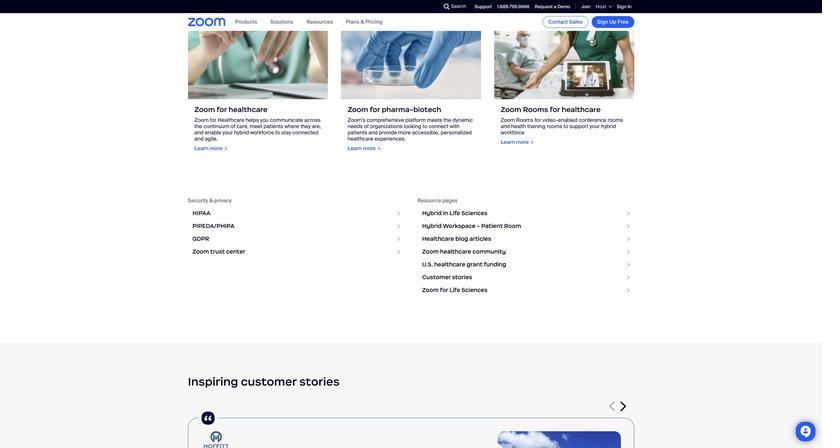 Task type: locate. For each thing, give the bounding box(es) containing it.
0 vertical spatial sciences
[[462, 210, 488, 217]]

more down agile.
[[210, 145, 223, 152]]

the inside zoom for healthcare zoom for healthcare helps you communicate across the continuum of care, meet patients where they are, and enable your hybrid workforce to stay connected and agile. learn more
[[195, 123, 202, 130]]

connected
[[293, 129, 319, 136]]

grant
[[467, 261, 483, 268]]

1 horizontal spatial the
[[444, 117, 452, 124]]

stories
[[453, 274, 473, 281], [300, 375, 340, 389]]

healthcare blog articles
[[423, 235, 492, 243]]

zoom up zoom's
[[348, 105, 369, 114]]

security
[[188, 197, 208, 204]]

experiences.
[[375, 135, 406, 142]]

life right the in
[[450, 210, 461, 217]]

1 workforce from the left
[[250, 129, 274, 136]]

0 vertical spatial rooms
[[523, 105, 549, 114]]

up
[[610, 18, 617, 25]]

patients down zoom's
[[348, 129, 368, 136]]

1 horizontal spatial hybrid
[[602, 123, 617, 130]]

contact sales
[[549, 18, 583, 25]]

1 horizontal spatial workforce
[[501, 129, 525, 136]]

gdpr link
[[188, 233, 405, 245]]

zoom
[[195, 105, 215, 114], [348, 105, 369, 114], [501, 105, 522, 114], [195, 117, 209, 124], [501, 117, 515, 124], [193, 248, 209, 255], [423, 248, 439, 255], [423, 287, 439, 294]]

2 of from the left
[[364, 123, 369, 130]]

the inside zoom for pharma-biotech zoom's comprehensive platform meets the dynamic needs of organizations looking to connect with patients and provide more accessible, personalized healthcare experiences. learn more
[[444, 117, 452, 124]]

0 horizontal spatial your
[[223, 129, 233, 136]]

patients inside zoom for healthcare zoom for healthcare helps you communicate across the continuum of care, meet patients where they are, and enable your hybrid workforce to stay connected and agile. learn more
[[264, 123, 283, 130]]

1 horizontal spatial healthcare
[[423, 235, 455, 243]]

0 horizontal spatial the
[[195, 123, 202, 130]]

0 horizontal spatial to
[[276, 129, 280, 136]]

enable
[[205, 129, 221, 136]]

life for in
[[450, 210, 461, 217]]

learn down needs
[[348, 145, 362, 152]]

patients right meet
[[264, 123, 283, 130]]

to inside zoom for healthcare zoom for healthcare helps you communicate across the continuum of care, meet patients where they are, and enable your hybrid workforce to stay connected and agile. learn more
[[276, 129, 280, 136]]

your inside zoom rooms for healthcare zoom rooms for video-enabled conference rooms and health training rooms to support your hybrid workforce learn more
[[590, 123, 600, 130]]

for up continuum
[[217, 105, 227, 114]]

training
[[528, 123, 546, 130]]

rooms up the training
[[523, 105, 549, 114]]

1 vertical spatial rooms
[[517, 117, 534, 124]]

zoom up health
[[501, 105, 522, 114]]

None search field
[[420, 1, 446, 12]]

hybrid left meet
[[234, 129, 249, 136]]

pipeda/phipa
[[193, 222, 235, 230]]

and
[[501, 123, 510, 130], [195, 129, 204, 136], [369, 129, 378, 136], [195, 135, 204, 142]]

sign up free link
[[592, 16, 635, 28]]

learn inside zoom for healthcare zoom for healthcare helps you communicate across the continuum of care, meet patients where they are, and enable your hybrid workforce to stay connected and agile. learn more
[[195, 145, 209, 152]]

more inside zoom rooms for healthcare zoom rooms for video-enabled conference rooms and health training rooms to support your hybrid workforce learn more
[[516, 139, 529, 146]]

zoom inside zoom for pharma-biotech zoom's comprehensive platform meets the dynamic needs of organizations looking to connect with patients and provide more accessible, personalized healthcare experiences. learn more
[[348, 105, 369, 114]]

healthcare up conference
[[562, 105, 601, 114]]

sciences
[[462, 210, 488, 217], [462, 287, 488, 294]]

to inside zoom for pharma-biotech zoom's comprehensive platform meets the dynamic needs of organizations looking to connect with patients and provide more accessible, personalized healthcare experiences. learn more
[[423, 123, 428, 130]]

1 life from the top
[[450, 210, 461, 217]]

1 sciences from the top
[[462, 210, 488, 217]]

contact sales link
[[543, 16, 589, 28]]

u.s. healthcare grant funding
[[423, 261, 507, 268]]

of right needs
[[364, 123, 369, 130]]

& left privacy
[[210, 197, 213, 204]]

gloved hand holding petri dish image
[[341, 20, 481, 99]]

security & privacy
[[188, 197, 232, 204]]

0 vertical spatial stories
[[453, 274, 473, 281]]

life for for
[[450, 287, 461, 294]]

rooms
[[523, 105, 549, 114], [517, 117, 534, 124]]

healthcare up helps
[[229, 105, 268, 114]]

0 horizontal spatial of
[[231, 123, 236, 130]]

1 horizontal spatial of
[[364, 123, 369, 130]]

your right support
[[590, 123, 600, 130]]

1 of from the left
[[231, 123, 236, 130]]

to left support
[[564, 123, 569, 130]]

1 horizontal spatial to
[[423, 123, 428, 130]]

zoom for life sciences
[[423, 287, 488, 294]]

virtual doctor consult image
[[495, 20, 635, 99]]

1 vertical spatial sciences
[[462, 287, 488, 294]]

2 workforce from the left
[[501, 129, 525, 136]]

room
[[505, 222, 522, 230]]

healthcare left blog
[[423, 235, 455, 243]]

zoom for community
[[423, 248, 439, 255]]

hybrid
[[602, 123, 617, 130], [234, 129, 249, 136]]

health
[[512, 123, 527, 130]]

life
[[450, 210, 461, 217], [450, 287, 461, 294]]

1 vertical spatial &
[[210, 197, 213, 204]]

of left care,
[[231, 123, 236, 130]]

the left enable
[[195, 123, 202, 130]]

resources button
[[307, 19, 333, 25]]

1.888.799.9666 link
[[498, 4, 530, 9]]

request a demo link
[[535, 4, 571, 9]]

rooms right the training
[[547, 123, 563, 130]]

0 horizontal spatial &
[[210, 197, 213, 204]]

for
[[217, 105, 227, 114], [370, 105, 380, 114], [550, 105, 561, 114], [210, 117, 217, 124], [535, 117, 542, 124], [440, 287, 449, 294]]

host
[[596, 4, 607, 10]]

1 horizontal spatial &
[[361, 19, 365, 25]]

learn down agile.
[[195, 145, 209, 152]]

stay
[[282, 129, 291, 136]]

sign for sign in
[[617, 4, 627, 9]]

1 horizontal spatial patients
[[348, 129, 368, 136]]

0 horizontal spatial stories
[[300, 375, 340, 389]]

0 vertical spatial healthcare
[[218, 117, 245, 124]]

the right the meets at right top
[[444, 117, 452, 124]]

hipaa
[[193, 210, 211, 217]]

healthcare left helps
[[218, 117, 245, 124]]

sign in
[[617, 4, 632, 9]]

healthcare down needs
[[348, 135, 374, 142]]

support link
[[475, 4, 492, 9]]

1 horizontal spatial sign
[[617, 4, 627, 9]]

healthcare up customer stories
[[435, 261, 466, 268]]

2 horizontal spatial learn
[[501, 139, 515, 146]]

0 vertical spatial sign
[[617, 4, 627, 9]]

patient
[[482, 222, 503, 230]]

learn down health
[[501, 139, 515, 146]]

pipeda/phipa link
[[188, 220, 405, 233]]

support
[[570, 123, 589, 130]]

moffitt cancer center image
[[202, 431, 231, 448]]

request
[[535, 4, 553, 9]]

1 vertical spatial life
[[450, 287, 461, 294]]

&
[[361, 19, 365, 25], [210, 197, 213, 204]]

1 vertical spatial sign
[[598, 18, 609, 25]]

healthcare down the "healthcare blog articles"
[[440, 248, 472, 255]]

zoom down gdpr
[[193, 248, 209, 255]]

0 horizontal spatial hybrid
[[234, 129, 249, 136]]

zoom up continuum
[[195, 105, 215, 114]]

life down customer stories
[[450, 287, 461, 294]]

0 horizontal spatial rooms
[[547, 123, 563, 130]]

healthcare inside zoom for pharma-biotech zoom's comprehensive platform meets the dynamic needs of organizations looking to connect with patients and provide more accessible, personalized healthcare experiences. learn more
[[348, 135, 374, 142]]

patients
[[264, 123, 283, 130], [348, 129, 368, 136]]

0 horizontal spatial sign
[[598, 18, 609, 25]]

pricing
[[366, 19, 383, 25]]

learn inside zoom rooms for healthcare zoom rooms for video-enabled conference rooms and health training rooms to support your hybrid workforce learn more
[[501, 139, 515, 146]]

hybrid for hybrid in life sciences
[[423, 210, 442, 217]]

for up video-
[[550, 105, 561, 114]]

0 horizontal spatial workforce
[[250, 129, 274, 136]]

workforce left the training
[[501, 129, 525, 136]]

to left stay
[[276, 129, 280, 136]]

for up enable
[[210, 117, 217, 124]]

zoom logo image
[[188, 18, 226, 26]]

sciences down grant
[[462, 287, 488, 294]]

more down health
[[516, 139, 529, 146]]

0 vertical spatial life
[[450, 210, 461, 217]]

hybrid
[[423, 210, 442, 217], [423, 222, 442, 230]]

hybrid workspace - patient room
[[423, 222, 522, 230]]

2 life from the top
[[450, 287, 461, 294]]

zoom up u.s.
[[423, 248, 439, 255]]

sign left the in
[[617, 4, 627, 9]]

to right looking
[[423, 123, 428, 130]]

for up comprehensive
[[370, 105, 380, 114]]

& right the 'plans'
[[361, 19, 365, 25]]

testimonialcarouselitemblockproxy-0 element
[[188, 408, 635, 448]]

customer
[[423, 274, 451, 281]]

products
[[235, 19, 257, 25]]

0 vertical spatial hybrid
[[423, 210, 442, 217]]

2 sciences from the top
[[462, 287, 488, 294]]

blog
[[456, 235, 469, 243]]

sciences for zoom for life sciences
[[462, 287, 488, 294]]

zoom for healthcare zoom for healthcare helps you communicate across the continuum of care, meet patients where they are, and enable your hybrid workforce to stay connected and agile. learn more
[[195, 105, 321, 152]]

zoom's
[[348, 117, 366, 124]]

zoom healthcare community
[[423, 248, 506, 255]]

the
[[444, 117, 452, 124], [195, 123, 202, 130]]

0 horizontal spatial healthcare
[[218, 117, 245, 124]]

and inside zoom rooms for healthcare zoom rooms for video-enabled conference rooms and health training rooms to support your hybrid workforce learn more
[[501, 123, 510, 130]]

1 vertical spatial stories
[[300, 375, 340, 389]]

2 hybrid from the top
[[423, 222, 442, 230]]

healthcare
[[218, 117, 245, 124], [423, 235, 455, 243]]

more
[[399, 129, 411, 136], [516, 139, 529, 146], [210, 145, 223, 152], [363, 145, 376, 152]]

0 vertical spatial &
[[361, 19, 365, 25]]

zoom for pharma-biotech zoom's comprehensive platform meets the dynamic needs of organizations looking to connect with patients and provide more accessible, personalized healthcare experiences. learn more
[[348, 105, 473, 152]]

healthcare inside zoom rooms for healthcare zoom rooms for video-enabled conference rooms and health training rooms to support your hybrid workforce learn more
[[562, 105, 601, 114]]

learn inside zoom for pharma-biotech zoom's comprehensive platform meets the dynamic needs of organizations looking to connect with patients and provide more accessible, personalized healthcare experiences. learn more
[[348, 145, 362, 152]]

contact
[[549, 18, 568, 25]]

sciences up hybrid workspace - patient room on the right of page
[[462, 210, 488, 217]]

resource
[[418, 197, 441, 204]]

workforce down you
[[250, 129, 274, 136]]

your right enable
[[223, 129, 233, 136]]

search image
[[444, 4, 450, 10]]

1 hybrid from the top
[[423, 210, 442, 217]]

rooms
[[608, 117, 624, 124], [547, 123, 563, 130]]

workspace
[[443, 222, 476, 230]]

organizations
[[370, 123, 403, 130]]

1 horizontal spatial learn
[[348, 145, 362, 152]]

workforce inside zoom for healthcare zoom for healthcare helps you communicate across the continuum of care, meet patients where they are, and enable your hybrid workforce to stay connected and agile. learn more
[[250, 129, 274, 136]]

zoom down customer
[[423, 287, 439, 294]]

workforce
[[250, 129, 274, 136], [501, 129, 525, 136]]

rooms right conference
[[608, 117, 624, 124]]

0 horizontal spatial learn
[[195, 145, 209, 152]]

rooms left video-
[[517, 117, 534, 124]]

1 horizontal spatial your
[[590, 123, 600, 130]]

1 vertical spatial hybrid
[[423, 222, 442, 230]]

0 horizontal spatial patients
[[264, 123, 283, 130]]

2 horizontal spatial to
[[564, 123, 569, 130]]

sign left up
[[598, 18, 609, 25]]

demo
[[558, 4, 571, 9]]

healthcare inside zoom for healthcare zoom for healthcare helps you communicate across the continuum of care, meet patients where they are, and enable your hybrid workforce to stay connected and agile. learn more
[[229, 105, 268, 114]]

hybrid right support
[[602, 123, 617, 130]]

workforce inside zoom rooms for healthcare zoom rooms for video-enabled conference rooms and health training rooms to support your hybrid workforce learn more
[[501, 129, 525, 136]]

you
[[260, 117, 269, 124]]



Task type: describe. For each thing, give the bounding box(es) containing it.
pharma-
[[382, 105, 414, 114]]

hybrid for hybrid workspace - patient room
[[423, 222, 442, 230]]

join link
[[582, 4, 591, 9]]

looking
[[404, 123, 422, 130]]

pages
[[443, 197, 458, 204]]

video-
[[543, 117, 558, 124]]

across
[[305, 117, 321, 124]]

u.s.
[[423, 261, 433, 268]]

healthcare inside u.s. healthcare grant funding 'link'
[[435, 261, 466, 268]]

in
[[628, 4, 632, 9]]

hybrid in life sciences link
[[418, 207, 635, 220]]

1 horizontal spatial rooms
[[608, 117, 624, 124]]

request a demo
[[535, 4, 571, 9]]

funding
[[484, 261, 507, 268]]

healthcare blog articles link
[[418, 233, 635, 245]]

where
[[285, 123, 299, 130]]

more down "experiences."
[[363, 145, 376, 152]]

they
[[301, 123, 311, 130]]

enabled
[[558, 117, 578, 124]]

-
[[477, 222, 480, 230]]

more right provide
[[399, 129, 411, 136]]

for left video-
[[535, 117, 542, 124]]

helps
[[246, 117, 259, 124]]

hipaa link
[[188, 207, 405, 220]]

customer stories
[[423, 274, 473, 281]]

zoom for center
[[193, 248, 209, 255]]

zoom for life sciences link
[[418, 284, 635, 297]]

accessible,
[[412, 129, 440, 136]]

plans
[[346, 19, 360, 25]]

zoom for pharma-
[[348, 105, 369, 114]]

resources
[[307, 19, 333, 25]]

u.s. healthcare grant funding link
[[418, 258, 635, 271]]

more inside zoom for healthcare zoom for healthcare helps you communicate across the continuum of care, meet patients where they are, and enable your hybrid workforce to stay connected and agile. learn more
[[210, 145, 223, 152]]

continuum
[[204, 123, 230, 130]]

your inside zoom for healthcare zoom for healthcare helps you communicate across the continuum of care, meet patients where they are, and enable your hybrid workforce to stay connected and agile. learn more
[[223, 129, 233, 136]]

sciences for hybrid in life sciences
[[462, 210, 488, 217]]

zoom for life
[[423, 287, 439, 294]]

patients inside zoom for pharma-biotech zoom's comprehensive platform meets the dynamic needs of organizations looking to connect with patients and provide more accessible, personalized healthcare experiences. learn more
[[348, 129, 368, 136]]

a
[[554, 4, 557, 9]]

support
[[475, 4, 492, 9]]

conference
[[579, 117, 607, 124]]

inspiring
[[188, 375, 238, 389]]

search image
[[444, 4, 450, 10]]

healthcare inside zoom healthcare community link
[[440, 248, 472, 255]]

sales
[[570, 18, 583, 25]]

healthcare inside zoom for healthcare zoom for healthcare helps you communicate across the continuum of care, meet patients where they are, and enable your hybrid workforce to stay connected and agile. learn more
[[218, 117, 245, 124]]

needs
[[348, 123, 363, 130]]

products button
[[235, 19, 257, 25]]

sign up free
[[598, 18, 629, 25]]

plans & pricing
[[346, 19, 383, 25]]

of inside zoom for pharma-biotech zoom's comprehensive platform meets the dynamic needs of organizations looking to connect with patients and provide more accessible, personalized healthcare experiences. learn more
[[364, 123, 369, 130]]

hybrid workspace - patient room link
[[418, 220, 635, 233]]

are,
[[312, 123, 321, 130]]

privacy
[[214, 197, 232, 204]]

zoom up enable
[[195, 117, 209, 124]]

zoom healthcare community link
[[418, 245, 635, 258]]

community
[[473, 248, 506, 255]]

zoom for healthcare
[[195, 105, 215, 114]]

free
[[618, 18, 629, 25]]

zoom rooms for healthcare zoom rooms for video-enabled conference rooms and health training rooms to support your hybrid workforce learn more
[[501, 105, 624, 146]]

testimonial icon image
[[198, 408, 218, 428]]

plans & pricing link
[[346, 19, 383, 25]]

articles
[[470, 235, 492, 243]]

dynamic
[[453, 117, 473, 124]]

sign for sign up free
[[598, 18, 609, 25]]

zoom trust center link
[[188, 245, 405, 258]]

for inside zoom for pharma-biotech zoom's comprehensive platform meets the dynamic needs of organizations looking to connect with patients and provide more accessible, personalized healthcare experiences. learn more
[[370, 105, 380, 114]]

solutions button
[[271, 19, 294, 25]]

& for security
[[210, 197, 213, 204]]

personalized
[[441, 129, 472, 136]]

1 horizontal spatial stories
[[453, 274, 473, 281]]

hybrid inside zoom for healthcare zoom for healthcare helps you communicate across the continuum of care, meet patients where they are, and enable your hybrid workforce to stay connected and agile. learn more
[[234, 129, 249, 136]]

for down customer stories
[[440, 287, 449, 294]]

inspiring customer stories
[[188, 375, 340, 389]]

and inside zoom for pharma-biotech zoom's comprehensive platform meets the dynamic needs of organizations looking to connect with patients and provide more accessible, personalized healthcare experiences. learn more
[[369, 129, 378, 136]]

meet
[[250, 123, 263, 130]]

comprehensive
[[367, 117, 405, 124]]

solutions
[[271, 19, 294, 25]]

with
[[450, 123, 460, 130]]

of inside zoom for healthcare zoom for healthcare helps you communicate across the continuum of care, meet patients where they are, and enable your hybrid workforce to stay connected and agile. learn more
[[231, 123, 236, 130]]

hybrid inside zoom rooms for healthcare zoom rooms for video-enabled conference rooms and health training rooms to support your hybrid workforce learn more
[[602, 123, 617, 130]]

to inside zoom rooms for healthcare zoom rooms for video-enabled conference rooms and health training rooms to support your hybrid workforce learn more
[[564, 123, 569, 130]]

1.888.799.9666
[[498, 4, 530, 9]]

gdpr
[[193, 235, 209, 243]]

center
[[226, 248, 246, 255]]

agile.
[[205, 135, 218, 142]]

1 vertical spatial healthcare
[[423, 235, 455, 243]]

biotech
[[414, 105, 442, 114]]

platform
[[406, 117, 426, 124]]

zoom trust center
[[193, 248, 246, 255]]

host button
[[596, 4, 612, 10]]

resource pages
[[418, 197, 458, 204]]

hybrid in life sciences
[[423, 210, 488, 217]]

provide
[[379, 129, 397, 136]]

customer
[[241, 375, 297, 389]]

doctors hands image
[[188, 20, 328, 99]]

& for plans
[[361, 19, 365, 25]]

next slide image
[[621, 401, 627, 411]]

zoom left the training
[[501, 117, 515, 124]]

care,
[[237, 123, 249, 130]]

communicate
[[270, 117, 303, 124]]

connect
[[429, 123, 449, 130]]

meets
[[427, 117, 443, 124]]

trust
[[210, 248, 225, 255]]

zoom for for
[[501, 105, 522, 114]]

customer stories link
[[418, 271, 635, 284]]



Task type: vqa. For each thing, say whether or not it's contained in the screenshot.
first workforce
yes



